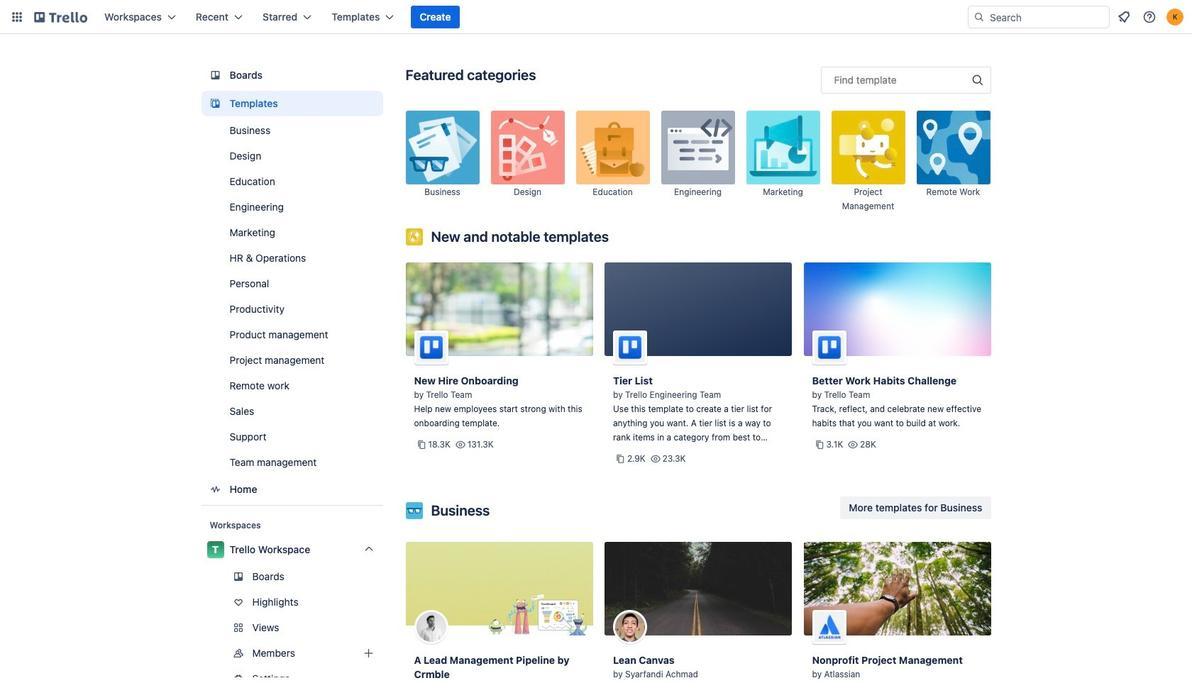 Task type: vqa. For each thing, say whether or not it's contained in the screenshot.
Education Icon
yes



Task type: describe. For each thing, give the bounding box(es) containing it.
trello engineering team image
[[613, 331, 647, 365]]

add image
[[360, 645, 377, 662]]

switch to… image
[[10, 10, 24, 24]]

0 notifications image
[[1116, 9, 1133, 26]]

kendallparks02 (kendallparks02) image
[[1167, 9, 1184, 26]]

1 business icon image from the top
[[406, 111, 479, 185]]

project management icon image
[[831, 111, 905, 185]]

marketing icon image
[[746, 111, 820, 185]]

home image
[[207, 481, 224, 498]]

education icon image
[[576, 111, 650, 185]]

design icon image
[[491, 111, 565, 185]]

remote work icon image
[[917, 111, 990, 185]]

search image
[[974, 11, 985, 23]]

atlassian image
[[812, 610, 846, 644]]



Task type: locate. For each thing, give the bounding box(es) containing it.
syarfandi achmad image
[[613, 610, 647, 644]]

toni, founder @ crmble image
[[414, 610, 448, 644]]

0 horizontal spatial trello team image
[[414, 331, 448, 365]]

trello team image
[[414, 331, 448, 365], [812, 331, 846, 365]]

1 trello team image from the left
[[414, 331, 448, 365]]

board image
[[207, 67, 224, 84]]

1 horizontal spatial trello team image
[[812, 331, 846, 365]]

business icon image
[[406, 111, 479, 185], [406, 502, 423, 520]]

2 trello team image from the left
[[812, 331, 846, 365]]

0 vertical spatial business icon image
[[406, 111, 479, 185]]

template board image
[[207, 95, 224, 112]]

1 vertical spatial business icon image
[[406, 502, 423, 520]]

open information menu image
[[1143, 10, 1157, 24]]

2 business icon image from the top
[[406, 502, 423, 520]]

engineering icon image
[[661, 111, 735, 185]]

primary element
[[0, 0, 1192, 34]]

Search field
[[985, 6, 1109, 28]]

None field
[[821, 67, 991, 94]]

back to home image
[[34, 6, 87, 28]]



